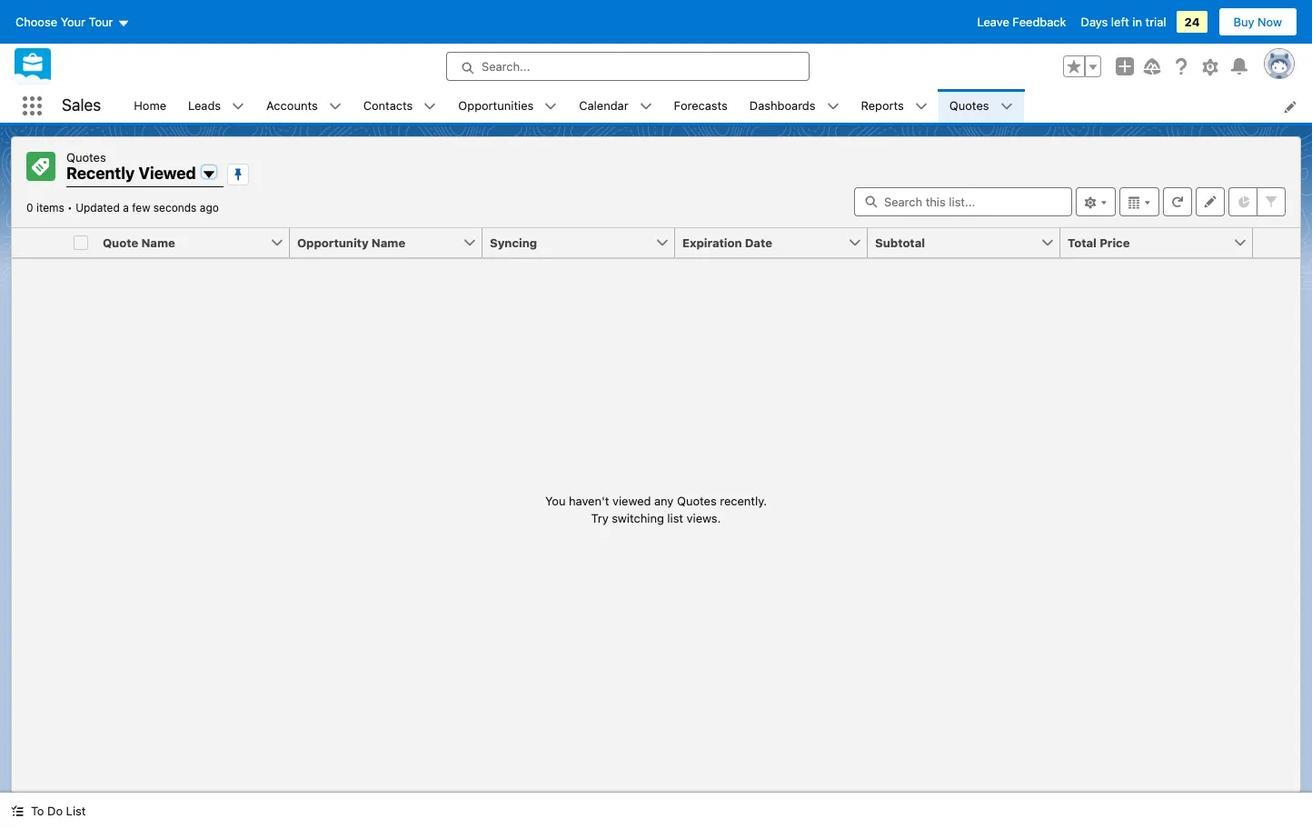 Task type: locate. For each thing, give the bounding box(es) containing it.
total price button
[[1061, 228, 1234, 257]]

text default image right calendar
[[640, 100, 652, 113]]

text default image left calendar link
[[545, 100, 558, 113]]

quotes up updated
[[66, 150, 106, 165]]

text default image right the accounts
[[329, 100, 342, 113]]

name right "opportunity"
[[372, 235, 406, 250]]

text default image inside accounts list item
[[329, 100, 342, 113]]

list
[[668, 511, 684, 525]]

text default image inside calendar list item
[[640, 100, 652, 113]]

opportunity name element
[[290, 228, 494, 258]]

text default image left to
[[11, 805, 24, 817]]

name right the quote
[[141, 235, 175, 250]]

text default image right leads at the top left of the page
[[232, 100, 245, 113]]

haven't
[[569, 493, 609, 507]]

left
[[1112, 15, 1130, 29]]

dashboards
[[750, 98, 816, 112]]

quotes link
[[939, 89, 1000, 123]]

feedback
[[1013, 15, 1067, 29]]

leads
[[188, 98, 221, 112]]

text default image
[[232, 100, 245, 113], [329, 100, 342, 113], [827, 100, 840, 113], [11, 805, 24, 817]]

recently viewed
[[66, 164, 196, 183]]

1 text default image from the left
[[424, 100, 437, 113]]

0 horizontal spatial quotes
[[66, 150, 106, 165]]

text default image right reports
[[915, 100, 928, 113]]

group
[[1064, 55, 1102, 77]]

quotes
[[950, 98, 990, 112], [66, 150, 106, 165], [677, 493, 717, 507]]

4 text default image from the left
[[915, 100, 928, 113]]

date
[[745, 235, 773, 250]]

ago
[[200, 200, 219, 214]]

0 horizontal spatial name
[[141, 235, 175, 250]]

name
[[141, 235, 175, 250], [372, 235, 406, 250]]

total price element
[[1061, 228, 1264, 258]]

quotes right reports list item
[[950, 98, 990, 112]]

3 text default image from the left
[[640, 100, 652, 113]]

text default image for reports
[[915, 100, 928, 113]]

expiration date element
[[675, 228, 879, 258]]

item number image
[[12, 228, 66, 257]]

text default image inside opportunities list item
[[545, 100, 558, 113]]

action element
[[1254, 228, 1301, 258]]

2 vertical spatial quotes
[[677, 493, 717, 507]]

reports
[[861, 98, 904, 112]]

2 horizontal spatial quotes
[[950, 98, 990, 112]]

days
[[1081, 15, 1108, 29]]

quotes inside list item
[[950, 98, 990, 112]]

5 text default image from the left
[[1000, 100, 1013, 113]]

syncing
[[490, 235, 537, 250]]

home
[[134, 98, 166, 112]]

text default image for dashboards
[[827, 100, 840, 113]]

calendar
[[579, 98, 629, 112]]

choose your tour button
[[15, 7, 130, 36]]

list
[[66, 804, 86, 818]]

status
[[545, 492, 767, 527]]

text default image down leave
[[1000, 100, 1013, 113]]

cell
[[66, 228, 95, 258]]

text default image for contacts
[[424, 100, 437, 113]]

a
[[123, 200, 129, 214]]

text default image inside reports list item
[[915, 100, 928, 113]]

text default image inside contacts list item
[[424, 100, 437, 113]]

text default image inside leads list item
[[232, 100, 245, 113]]

home link
[[123, 89, 177, 123]]

leave
[[978, 15, 1010, 29]]

contacts
[[363, 98, 413, 112]]

items
[[36, 200, 64, 214]]

quote name
[[103, 235, 175, 250]]

text default image
[[424, 100, 437, 113], [545, 100, 558, 113], [640, 100, 652, 113], [915, 100, 928, 113], [1000, 100, 1013, 113]]

to do list
[[31, 804, 86, 818]]

1 name from the left
[[141, 235, 175, 250]]

seconds
[[153, 200, 197, 214]]

name for quote name
[[141, 235, 175, 250]]

quotes up "views."
[[677, 493, 717, 507]]

1 horizontal spatial name
[[372, 235, 406, 250]]

None search field
[[855, 187, 1073, 216]]

text default image left reports link
[[827, 100, 840, 113]]

opportunity name
[[297, 235, 406, 250]]

accounts link
[[256, 89, 329, 123]]

calendar link
[[568, 89, 640, 123]]

contacts list item
[[352, 89, 448, 123]]

views.
[[687, 511, 721, 525]]

any
[[655, 493, 674, 507]]

search... button
[[446, 52, 810, 81]]

search...
[[482, 59, 530, 74]]

total
[[1068, 235, 1097, 250]]

2 name from the left
[[372, 235, 406, 250]]

1 horizontal spatial quotes
[[677, 493, 717, 507]]

0 vertical spatial quotes
[[950, 98, 990, 112]]

text default image right contacts on the left
[[424, 100, 437, 113]]

text default image inside the to do list button
[[11, 805, 24, 817]]

text default image for quotes
[[1000, 100, 1013, 113]]

syncing button
[[483, 228, 655, 257]]

quote
[[103, 235, 138, 250]]

try
[[591, 511, 609, 525]]

choose
[[15, 15, 57, 29]]

in
[[1133, 15, 1143, 29]]

list
[[123, 89, 1313, 123]]

calendar list item
[[568, 89, 663, 123]]

to do list button
[[0, 793, 97, 829]]

cell inside recently viewed|quotes|list view element
[[66, 228, 95, 258]]

choose your tour
[[15, 15, 113, 29]]

quotes inside you haven't viewed any quotes recently. try switching list views.
[[677, 493, 717, 507]]

status containing you haven't viewed any quotes recently.
[[545, 492, 767, 527]]

Search Recently Viewed list view. search field
[[855, 187, 1073, 216]]

text default image inside "quotes" list item
[[1000, 100, 1013, 113]]

1 vertical spatial quotes
[[66, 150, 106, 165]]

text default image inside "dashboards" list item
[[827, 100, 840, 113]]

few
[[132, 200, 150, 214]]

2 text default image from the left
[[545, 100, 558, 113]]

viewed
[[139, 164, 196, 183]]

item number element
[[12, 228, 66, 258]]

•
[[67, 200, 73, 214]]



Task type: describe. For each thing, give the bounding box(es) containing it.
leads list item
[[177, 89, 256, 123]]

switching
[[612, 511, 664, 525]]

opportunity
[[297, 235, 369, 250]]

quote name button
[[95, 228, 270, 257]]

to
[[31, 804, 44, 818]]

quotes list item
[[939, 89, 1024, 123]]

opportunities link
[[448, 89, 545, 123]]

accounts
[[266, 98, 318, 112]]

updated
[[76, 200, 120, 214]]

buy now
[[1234, 15, 1283, 29]]

recently viewed status
[[26, 200, 76, 214]]

viewed
[[613, 493, 651, 507]]

list containing home
[[123, 89, 1313, 123]]

syncing element
[[483, 228, 686, 258]]

subtotal element
[[868, 228, 1072, 258]]

dashboards link
[[739, 89, 827, 123]]

you haven't viewed any quotes recently. try switching list views.
[[545, 493, 767, 525]]

you
[[545, 493, 566, 507]]

opportunities
[[458, 98, 534, 112]]

expiration date
[[683, 235, 773, 250]]

your
[[61, 15, 85, 29]]

expiration date button
[[675, 228, 848, 257]]

action image
[[1254, 228, 1301, 257]]

recently
[[66, 164, 135, 183]]

forecasts
[[674, 98, 728, 112]]

leave feedback
[[978, 15, 1067, 29]]

accounts list item
[[256, 89, 352, 123]]

forecasts link
[[663, 89, 739, 123]]

contacts link
[[352, 89, 424, 123]]

none search field inside recently viewed|quotes|list view element
[[855, 187, 1073, 216]]

0
[[26, 200, 33, 214]]

expiration
[[683, 235, 742, 250]]

status inside recently viewed|quotes|list view element
[[545, 492, 767, 527]]

24
[[1185, 15, 1200, 29]]

days left in trial
[[1081, 15, 1167, 29]]

opportunity name button
[[290, 228, 463, 257]]

sales
[[62, 96, 101, 115]]

recently viewed|quotes|list view element
[[11, 136, 1302, 793]]

leads link
[[177, 89, 232, 123]]

total price
[[1068, 235, 1130, 250]]

leave feedback link
[[978, 15, 1067, 29]]

text default image for accounts
[[329, 100, 342, 113]]

subtotal
[[875, 235, 925, 250]]

price
[[1100, 235, 1130, 250]]

subtotal button
[[868, 228, 1041, 257]]

text default image for calendar
[[640, 100, 652, 113]]

text default image for leads
[[232, 100, 245, 113]]

opportunities list item
[[448, 89, 568, 123]]

do
[[47, 804, 63, 818]]

quote name element
[[95, 228, 301, 258]]

text default image for opportunities
[[545, 100, 558, 113]]

name for opportunity name
[[372, 235, 406, 250]]

0 items • updated a few seconds ago
[[26, 200, 219, 214]]

buy
[[1234, 15, 1255, 29]]

buy now button
[[1219, 7, 1298, 36]]

reports link
[[850, 89, 915, 123]]

reports list item
[[850, 89, 939, 123]]

dashboards list item
[[739, 89, 850, 123]]

now
[[1258, 15, 1283, 29]]

tour
[[89, 15, 113, 29]]

recently.
[[720, 493, 767, 507]]

trial
[[1146, 15, 1167, 29]]



Task type: vqa. For each thing, say whether or not it's contained in the screenshot.
Robotnik to the bottom
no



